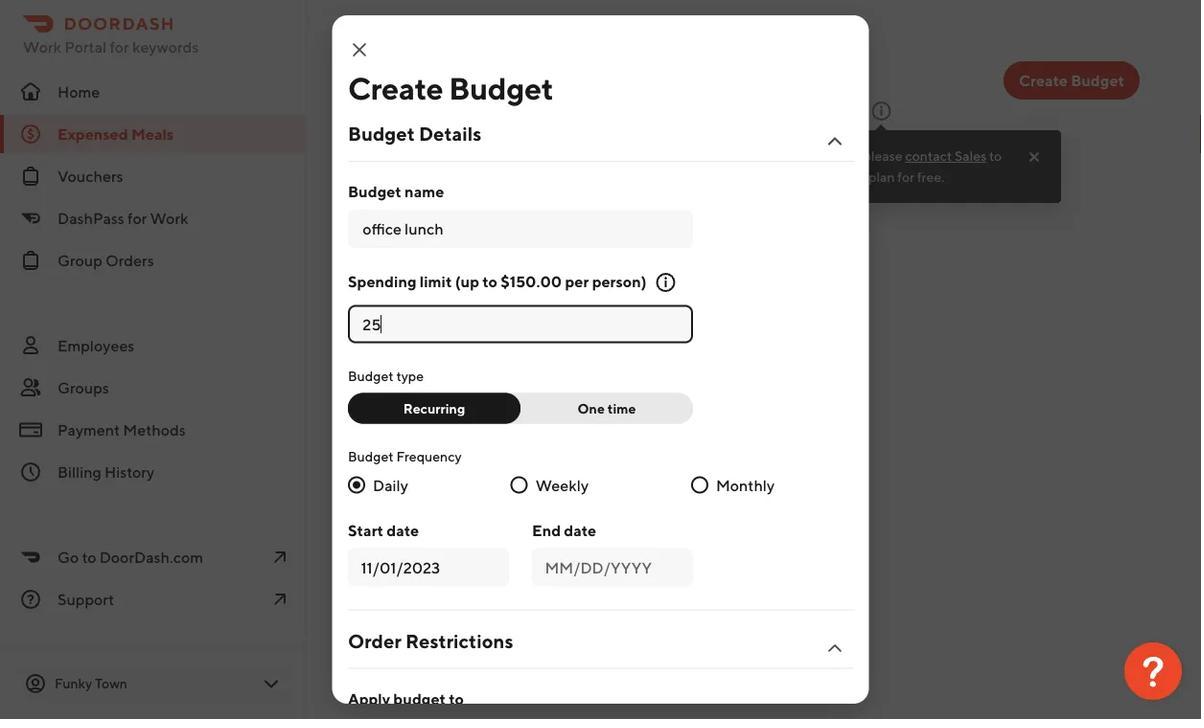 Task type: vqa. For each thing, say whether or not it's contained in the screenshot.
Small Chick-fil-A Waffle Potato Fries® -$0.70 the Potato
no



Task type: locate. For each thing, give the bounding box(es) containing it.
create budget
[[347, 70, 553, 106], [1019, 71, 1124, 90]]

1 date from the left
[[386, 521, 418, 540]]

payment methods
[[58, 421, 186, 439]]

date right start
[[386, 521, 418, 540]]

dashpass for work
[[58, 209, 188, 228]]

plan
[[868, 169, 895, 185]]

billing
[[58, 463, 101, 482]]

create budget up 'details'
[[347, 70, 553, 106]]

create up close tooltip image
[[1019, 71, 1068, 90]]

person)
[[592, 273, 646, 291]]

0 vertical spatial budget
[[433, 158, 484, 176]]

1 horizontal spatial create
[[1019, 71, 1068, 90]]

create inside button
[[1019, 71, 1068, 90]]

create
[[347, 70, 443, 106], [1019, 71, 1068, 90]]

0 horizontal spatial expensed meals
[[58, 125, 174, 143]]

enterprise
[[803, 169, 866, 185]]

1 horizontal spatial expensed meals
[[368, 62, 594, 98]]

end date
[[531, 521, 596, 540]]

budget for frequency
[[347, 449, 393, 464]]

apply budget to
[[347, 690, 463, 708]]

vouchers link
[[0, 157, 307, 196]]

name
[[404, 183, 444, 201]]

1 horizontal spatial create budget
[[1019, 71, 1124, 90]]

for right plan
[[897, 169, 914, 185]]

0 horizontal spatial expensed
[[58, 125, 128, 143]]

date for start date
[[386, 521, 418, 540]]

upgrade
[[716, 169, 767, 185]]

portal
[[64, 38, 107, 56]]

budget type
[[347, 368, 423, 384]]

1 vertical spatial for
[[897, 169, 914, 185]]

payment
[[58, 421, 120, 439]]

of right 10
[[547, 101, 561, 119]]

0 vertical spatial expensed
[[368, 62, 506, 98]]

tooltip
[[701, 125, 1061, 203]]

for right portal on the top left of the page
[[110, 38, 129, 56]]

get
[[733, 148, 754, 164]]

date right 'end'
[[563, 521, 596, 540]]

keywords
[[132, 38, 199, 56]]

Start date text field
[[360, 556, 496, 579]]

budget right apply
[[393, 690, 445, 708]]

meals
[[512, 62, 594, 98], [131, 125, 174, 143]]

to down restrictions
[[448, 690, 463, 708]]

0 vertical spatial expensed meals
[[368, 62, 594, 98]]

expensed
[[368, 62, 506, 98], [58, 125, 128, 143]]

limit
[[419, 273, 451, 291]]

0 horizontal spatial work
[[23, 38, 61, 56]]

Recurring button
[[347, 393, 520, 424]]

budget for details
[[347, 123, 414, 145]]

0 horizontal spatial of
[[510, 101, 524, 119]]

expensed up 'created'
[[368, 62, 506, 98]]

0 vertical spatial for
[[110, 38, 129, 56]]

your
[[564, 101, 595, 119]]

free.
[[917, 169, 945, 185]]

per
[[565, 273, 588, 291]]

expensed meals up "1"
[[368, 62, 594, 98]]

has
[[487, 158, 511, 176]]

create up budget details
[[347, 70, 443, 106]]

Monthly radio
[[690, 477, 708, 494]]

0 horizontal spatial meals
[[131, 125, 174, 143]]

for up orders at the left top
[[127, 209, 147, 228]]

order
[[347, 630, 401, 653]]

0 horizontal spatial date
[[386, 521, 418, 540]]

spending limit (up to  $150.00 per person)
[[347, 273, 646, 291]]

contact sales link
[[905, 147, 986, 166]]

2 date from the left
[[563, 521, 596, 540]]

an
[[785, 169, 800, 185]]

One time button
[[508, 393, 693, 424]]

meals up 10
[[512, 62, 594, 98]]

1 horizontal spatial expensed
[[368, 62, 506, 98]]

vouchers
[[58, 167, 123, 185]]

no order budget has been added.
[[368, 158, 600, 176]]

of left 10
[[510, 101, 524, 119]]

0 vertical spatial work
[[23, 38, 61, 56]]

work portal for keywords
[[23, 38, 199, 56]]

0 horizontal spatial create budget
[[347, 70, 553, 106]]

budget type option group
[[347, 393, 693, 424]]

1 horizontal spatial date
[[563, 521, 596, 540]]

1 vertical spatial work
[[150, 209, 188, 228]]

expensed
[[655, 101, 723, 119]]

0 vertical spatial meals
[[512, 62, 594, 98]]

budget down 'details'
[[433, 158, 484, 176]]

group
[[58, 252, 102, 270]]

order restrictions
[[347, 630, 513, 653]]

tooltip containing to get unlimited access, please
[[701, 125, 1061, 203]]

work left portal on the top left of the page
[[23, 38, 61, 56]]

1 horizontal spatial meals
[[512, 62, 594, 98]]

1 vertical spatial budget
[[393, 690, 445, 708]]

no
[[368, 158, 389, 176]]

to left an
[[770, 169, 782, 185]]

0 horizontal spatial create
[[347, 70, 443, 106]]

billing history
[[58, 463, 154, 482]]

expensed up vouchers
[[58, 125, 128, 143]]

home link
[[0, 73, 307, 111]]

budget
[[433, 158, 484, 176], [393, 690, 445, 708]]

budget
[[448, 70, 553, 106], [1071, 71, 1124, 90], [347, 123, 414, 145], [347, 183, 401, 201], [347, 368, 393, 384], [347, 449, 393, 464]]

Weekly radio
[[510, 477, 527, 494]]

one
[[577, 401, 604, 416]]

create budget up close tooltip image
[[1019, 71, 1124, 90]]

1 vertical spatial meals
[[131, 125, 174, 143]]

meals down 'home' link
[[131, 125, 174, 143]]

one time
[[577, 401, 635, 416]]

details
[[418, 123, 481, 145]]

expensed meals up vouchers
[[58, 125, 174, 143]]

contact
[[905, 148, 952, 164]]

go
[[58, 549, 79, 567]]

been
[[514, 158, 549, 176]]

budget frequency
[[347, 449, 461, 464]]

dashpass
[[58, 209, 124, 228]]

$150.00
[[500, 273, 561, 291]]

2 vertical spatial for
[[127, 209, 147, 228]]

for inside dashpass for work link
[[127, 209, 147, 228]]

orders
[[105, 252, 154, 270]]

date
[[386, 521, 418, 540], [563, 521, 596, 540]]

1 horizontal spatial of
[[547, 101, 561, 119]]

sales
[[955, 148, 986, 164]]

to
[[989, 148, 1002, 164], [770, 169, 782, 185], [482, 273, 497, 291], [82, 549, 96, 567], [448, 690, 463, 708]]

work
[[23, 38, 61, 56], [150, 209, 188, 228]]

work up 'group orders' link
[[150, 209, 188, 228]]

recurring
[[403, 401, 465, 416]]

expensed meals
[[368, 62, 594, 98], [58, 125, 174, 143]]

type
[[396, 368, 423, 384]]

to
[[716, 148, 731, 164]]

go to doordash.com
[[58, 549, 203, 567]]

expensed meals link
[[0, 115, 307, 153]]



Task type: describe. For each thing, give the bounding box(es) containing it.
groups link
[[0, 369, 307, 407]]

budget name
[[347, 183, 444, 201]]

close tooltip image
[[1027, 150, 1042, 165]]

allotted
[[598, 101, 652, 119]]

(up
[[455, 273, 479, 291]]

you've
[[368, 101, 414, 119]]

Spending limit (up to  $150.00 per person) text field
[[362, 313, 678, 336]]

create budget button
[[1003, 61, 1140, 100]]

added.
[[552, 158, 600, 176]]

order
[[392, 158, 430, 176]]

frequency
[[396, 449, 461, 464]]

Budget name text field
[[362, 218, 678, 241]]

go to doordash.com link
[[0, 539, 307, 577]]

10
[[527, 101, 544, 119]]

doordash.com
[[99, 549, 203, 567]]

billing history link
[[0, 453, 307, 492]]

budget for type
[[347, 368, 393, 384]]

payment methods link
[[0, 411, 307, 450]]

unlimited
[[756, 148, 814, 164]]

budget for name
[[347, 183, 401, 201]]

out
[[483, 101, 507, 119]]

group orders link
[[0, 242, 307, 280]]

budget inside button
[[1071, 71, 1124, 90]]

history
[[105, 463, 154, 482]]

to right go
[[82, 549, 96, 567]]

daily
[[372, 476, 408, 495]]

employees link
[[0, 327, 307, 365]]

support
[[58, 591, 114, 609]]

to upgrade to an enterprise plan for free.
[[716, 148, 1002, 185]]

1 horizontal spatial work
[[150, 209, 188, 228]]

end
[[531, 521, 560, 540]]

Daily radio
[[347, 477, 365, 494]]

to right (up
[[482, 273, 497, 291]]

for inside to upgrade to an enterprise plan for free.
[[897, 169, 914, 185]]

1
[[474, 101, 480, 119]]

monthly
[[715, 476, 774, 495]]

close section button image
[[823, 130, 846, 153]]

group orders
[[58, 252, 154, 270]]

and
[[770, 101, 796, 119]]

start
[[347, 521, 383, 540]]

1 vertical spatial expensed meals
[[58, 125, 174, 143]]

budget details
[[347, 123, 481, 145]]

close create budget image
[[347, 38, 370, 61]]

weekly
[[535, 476, 588, 495]]

to right the sales
[[989, 148, 1002, 164]]

meals
[[726, 101, 767, 119]]

date for end date
[[563, 521, 596, 540]]

access,
[[817, 148, 860, 164]]

created
[[418, 101, 471, 119]]

you've created 1 out of 10 of your allotted expensed meals and vouchers.
[[368, 101, 866, 119]]

to get unlimited access, please contact sales
[[716, 148, 986, 164]]

time
[[607, 401, 635, 416]]

create budget inside button
[[1019, 71, 1124, 90]]

home
[[58, 83, 100, 101]]

groups
[[58, 379, 109, 397]]

close section button image
[[823, 638, 846, 661]]

open resource center image
[[1124, 643, 1182, 701]]

restrictions
[[405, 630, 513, 653]]

support link
[[0, 581, 307, 619]]

apply
[[347, 690, 390, 708]]

dashpass for work link
[[0, 199, 307, 238]]

please
[[863, 148, 903, 164]]

1 vertical spatial expensed
[[58, 125, 128, 143]]

1 of from the left
[[510, 101, 524, 119]]

methods
[[123, 421, 186, 439]]

2 of from the left
[[547, 101, 561, 119]]

spending
[[347, 273, 416, 291]]

employees
[[58, 337, 134, 355]]

vouchers.
[[799, 101, 866, 119]]

End date text field
[[544, 556, 680, 579]]

start date
[[347, 521, 418, 540]]



